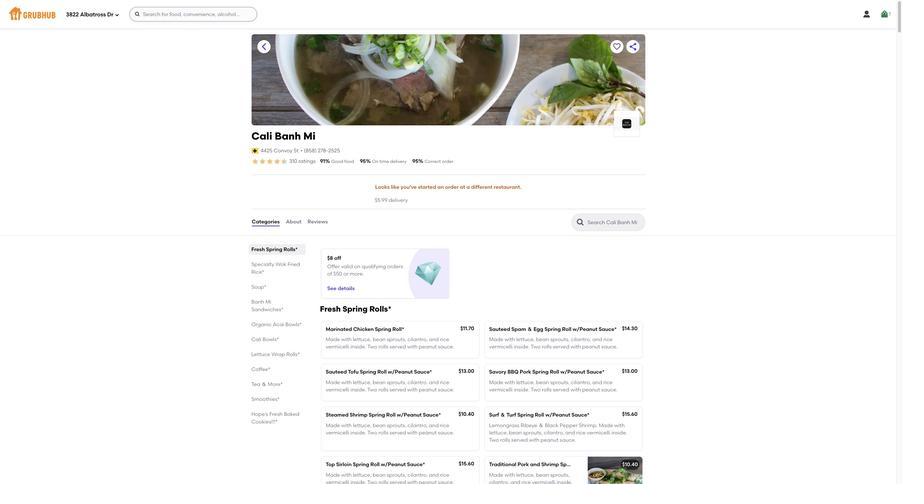 Task type: locate. For each thing, give the bounding box(es) containing it.
lettuce, down tofu
[[353, 380, 372, 386]]

banh up sandwiches*
[[252, 299, 265, 305]]

vermicelli for sauteed tofu spring roll w/peanut sauce*
[[326, 387, 350, 393]]

0 horizontal spatial mi
[[266, 299, 271, 305]]

see
[[328, 286, 337, 292]]

2 vertical spatial fresh
[[270, 412, 283, 418]]

sprouts, for top sirloin spring roll w/peanut sauce*
[[387, 473, 407, 479]]

0 vertical spatial fresh
[[252, 247, 265, 253]]

2 horizontal spatial fresh
[[320, 305, 341, 314]]

two for savory bbq pork spring roll w/peanut sauce*
[[531, 387, 541, 393]]

made down top
[[326, 473, 340, 479]]

vermicelli for sauteed spam ＆ egg spring roll w/peanut sauce*
[[490, 344, 513, 350]]

hope's fresh baked cookies!!!*
[[252, 412, 300, 425]]

sirloin
[[336, 462, 352, 468]]

svg image
[[881, 10, 890, 19], [135, 11, 140, 17], [115, 13, 119, 17]]

made for savory bbq pork spring roll w/peanut sauce*
[[490, 380, 504, 386]]

vermicelli inside lemongrass ribeye ＆ black pepper shrimp.  made with lettuce, bean sprouts, cilantro, and rice vermicelli inside. two rolls served with peanut sauce.
[[587, 430, 611, 436]]

inside. for sauteed spam ＆ egg spring roll w/peanut sauce*
[[514, 344, 530, 350]]

rice for savory bbq pork spring roll w/peanut sauce*
[[604, 380, 613, 386]]

made right shrimp.
[[599, 423, 614, 429]]

1 horizontal spatial sauteed
[[490, 326, 511, 333]]

main navigation navigation
[[0, 0, 897, 28]]

cilantro,
[[408, 337, 428, 343], [571, 337, 592, 343], [408, 380, 428, 386], [571, 380, 592, 386], [408, 423, 428, 429], [544, 430, 565, 436], [408, 473, 428, 479], [490, 480, 510, 485]]

＆ down "surf ＆ turf spring roll w/peanut sauce*"
[[539, 423, 544, 429]]

lettuce wrap rolls* tab
[[252, 351, 303, 359]]

traditional pork and shrimp spring roll w/peanut sauce*
[[490, 462, 633, 468]]

lettuce, down 'chicken'
[[353, 337, 372, 343]]

fresh up cookies!!!*
[[270, 412, 283, 418]]

two inside lemongrass ribeye ＆ black pepper shrimp.  made with lettuce, bean sprouts, cilantro, and rice vermicelli inside. two rolls served with peanut sauce.
[[490, 438, 499, 444]]

sprouts, down ribeye at the bottom right
[[524, 430, 543, 436]]

95
[[360, 158, 366, 165], [413, 158, 419, 165]]

0 horizontal spatial svg image
[[115, 13, 119, 17]]

with inside made with lettuce, bean sprouts, cilantro, and rice vermicelli inside
[[505, 473, 515, 479]]

served down steamed shrimp spring roll w/peanut sauce*
[[390, 430, 406, 436]]

made down steamed
[[326, 423, 340, 429]]

0 vertical spatial cali
[[252, 130, 273, 142]]

cilantro, inside made with lettuce, bean sprouts, cilantro, and rice vermicelli inside
[[490, 480, 510, 485]]

sprouts,
[[387, 337, 407, 343], [551, 337, 570, 343], [387, 380, 407, 386], [551, 380, 570, 386], [387, 423, 407, 429], [524, 430, 543, 436], [387, 473, 407, 479], [551, 473, 570, 479]]

0 horizontal spatial bowls*
[[263, 337, 279, 343]]

rolls down top sirloin spring roll w/peanut sauce*
[[379, 480, 389, 485]]

0 vertical spatial bowls*
[[286, 322, 302, 328]]

pork up made with lettuce, bean sprouts, cilantro, and rice vermicelli inside
[[518, 462, 529, 468]]

banh
[[275, 130, 301, 142], [252, 299, 265, 305]]

lettuce, down the spam
[[517, 337, 535, 343]]

1 horizontal spatial $13.00
[[623, 369, 638, 375]]

vermicelli down shrimp.
[[587, 430, 611, 436]]

hope's fresh baked cookies!!!* tab
[[252, 411, 303, 426]]

2 $13.00 from the left
[[623, 369, 638, 375]]

order left at
[[446, 184, 459, 191]]

rolls for sauteed tofu spring roll w/peanut sauce*
[[379, 387, 389, 393]]

rolls down marinated chicken spring roll*
[[379, 344, 389, 350]]

good food
[[332, 159, 354, 164]]

sprouts, for sauteed tofu spring roll w/peanut sauce*
[[387, 380, 407, 386]]

0 horizontal spatial sauteed
[[326, 369, 347, 376]]

delivery right time
[[390, 159, 407, 164]]

two down top sirloin spring roll w/peanut sauce*
[[368, 480, 378, 485]]

sprouts, down sauteed spam ＆ egg spring roll w/peanut sauce*
[[551, 337, 570, 343]]

subscription pass image
[[252, 148, 259, 154]]

vermicelli down tofu
[[326, 387, 350, 393]]

lettuce, for sauteed spam ＆ egg spring roll w/peanut sauce*
[[517, 337, 535, 343]]

rolls down lemongrass
[[501, 438, 511, 444]]

vermicelli down sirloin
[[326, 480, 350, 485]]

two down sauteed tofu spring roll w/peanut sauce* at the left of the page
[[368, 387, 378, 393]]

correct order
[[425, 159, 454, 164]]

sprouts, down sauteed tofu spring roll w/peanut sauce* at the left of the page
[[387, 380, 407, 386]]

0 horizontal spatial fresh
[[252, 247, 265, 253]]

rice inside made with lettuce, bean sprouts, cilantro, and rice vermicelli inside
[[522, 480, 531, 485]]

rolls* right wrap
[[287, 352, 300, 358]]

lettuce, down the traditional
[[517, 473, 535, 479]]

1 horizontal spatial mi
[[304, 130, 316, 142]]

0 vertical spatial $10.40
[[459, 412, 475, 418]]

delivery
[[390, 159, 407, 164], [389, 198, 408, 204]]

on time delivery
[[372, 159, 407, 164]]

organic acai bowls* tab
[[252, 321, 303, 329]]

sprouts, inside made with lettuce, bean sprouts, cilantro, and rice vermicelli inside
[[551, 473, 570, 479]]

bean down marinated chicken spring roll*
[[373, 337, 386, 343]]

and for sauteed spam ＆ egg spring roll w/peanut sauce*
[[593, 337, 603, 343]]

order right correct
[[442, 159, 454, 164]]

search icon image
[[576, 218, 585, 227]]

two for sauteed spam ＆ egg spring roll w/peanut sauce*
[[531, 344, 541, 350]]

steamed
[[326, 413, 349, 419]]

278-
[[318, 148, 329, 154]]

made for top sirloin spring roll w/peanut sauce*
[[326, 473, 340, 479]]

bowls* up lettuce wrap rolls*
[[263, 337, 279, 343]]

1 vertical spatial $15.60
[[459, 461, 475, 468]]

lettuce, down top sirloin spring roll w/peanut sauce*
[[353, 473, 372, 479]]

95 for correct order
[[413, 158, 419, 165]]

served down the savory bbq pork spring roll w/peanut sauce*
[[553, 387, 570, 393]]

steamed shrimp spring roll w/peanut sauce*
[[326, 413, 441, 419]]

made with lettuce, bean sprouts, cilantro, and rice vermicelli inside. two rolls served with peanut sauce. down sauteed tofu spring roll w/peanut sauce* at the left of the page
[[326, 380, 455, 393]]

0 vertical spatial sauteed
[[490, 326, 511, 333]]

bean for sauteed tofu spring roll w/peanut sauce*
[[373, 380, 386, 386]]

made with lettuce, bean sprouts, cilantro, and rice vermicelli inside. two rolls served with peanut sauce. down steamed shrimp spring roll w/peanut sauce*
[[326, 423, 455, 436]]

fresh spring rolls* tab
[[252, 246, 303, 253]]

sauteed left the spam
[[490, 326, 511, 333]]

banh up convoy
[[275, 130, 301, 142]]

$15.60 for lemongrass ribeye ＆ black pepper shrimp.  made with lettuce, bean sprouts, cilantro, and rice vermicelli inside. two rolls served with peanut sauce.
[[623, 412, 638, 418]]

black
[[545, 423, 559, 429]]

Search Cali Banh Mi search field
[[587, 219, 643, 226]]

see details button
[[328, 283, 355, 296]]

1 horizontal spatial $15.60
[[623, 412, 638, 418]]

bean down lemongrass
[[509, 430, 522, 436]]

rolls* inside tab
[[287, 352, 300, 358]]

served
[[390, 344, 406, 350], [553, 344, 570, 350], [390, 387, 406, 393], [553, 387, 570, 393], [390, 430, 406, 436], [512, 438, 528, 444], [390, 480, 406, 485]]

two down the savory bbq pork spring roll w/peanut sauce*
[[531, 387, 541, 393]]

rolls down sauteed spam ＆ egg spring roll w/peanut sauce*
[[542, 344, 552, 350]]

coffee* tab
[[252, 366, 303, 374]]

and for marinated chicken spring roll*
[[429, 337, 439, 343]]

bean down sauteed tofu spring roll w/peanut sauce* at the left of the page
[[373, 380, 386, 386]]

made with lettuce, bean sprouts, cilantro, and rice vermicelli inside. two rolls served with peanut sauce. down the savory bbq pork spring roll w/peanut sauce*
[[490, 380, 618, 393]]

bean for marinated chicken spring roll*
[[373, 337, 386, 343]]

order inside button
[[446, 184, 459, 191]]

bean down the savory bbq pork spring roll w/peanut sauce*
[[537, 380, 549, 386]]

1 horizontal spatial banh
[[275, 130, 301, 142]]

rice*
[[252, 269, 265, 275]]

dr
[[107, 11, 113, 18]]

95 left correct
[[413, 158, 419, 165]]

rolls* up marinated chicken spring roll*
[[370, 305, 392, 314]]

sprouts, for sauteed spam ＆ egg spring roll w/peanut sauce*
[[551, 337, 570, 343]]

more.
[[350, 271, 364, 278]]

bean down steamed shrimp spring roll w/peanut sauce*
[[373, 423, 386, 429]]

inside. inside lemongrass ribeye ＆ black pepper shrimp.  made with lettuce, bean sprouts, cilantro, and rice vermicelli inside. two rolls served with peanut sauce.
[[612, 430, 628, 436]]

1 horizontal spatial svg image
[[135, 11, 140, 17]]

made inside lemongrass ribeye ＆ black pepper shrimp.  made with lettuce, bean sprouts, cilantro, and rice vermicelli inside. two rolls served with peanut sauce.
[[599, 423, 614, 429]]

lemongrass
[[490, 423, 520, 429]]

0 horizontal spatial $13.00
[[459, 369, 475, 375]]

lettuce, for savory bbq pork spring roll w/peanut sauce*
[[517, 380, 535, 386]]

peanut for sauteed tofu spring roll w/peanut sauce*
[[419, 387, 437, 393]]

fresh inside "tab"
[[252, 247, 265, 253]]

rolls inside lemongrass ribeye ＆ black pepper shrimp.  made with lettuce, bean sprouts, cilantro, and rice vermicelli inside. two rolls served with peanut sauce.
[[501, 438, 511, 444]]

2 cali from the top
[[252, 337, 262, 343]]

bowls* right acai
[[286, 322, 302, 328]]

delivery down like on the left top of the page
[[389, 198, 408, 204]]

sprouts, down the savory bbq pork spring roll w/peanut sauce*
[[551, 380, 570, 386]]

made down 'savory'
[[490, 380, 504, 386]]

0 horizontal spatial $10.40
[[459, 412, 475, 418]]

0 horizontal spatial banh
[[252, 299, 265, 305]]

banh mi sandwiches* tab
[[252, 298, 303, 314]]

vermicelli down steamed
[[326, 430, 350, 436]]

2 vertical spatial rolls*
[[287, 352, 300, 358]]

bean down egg at the right bottom
[[537, 337, 549, 343]]

made down marinated
[[326, 337, 340, 343]]

food
[[345, 159, 354, 164]]

good
[[332, 159, 344, 164]]

vermicelli
[[326, 344, 350, 350], [490, 344, 513, 350], [326, 387, 350, 393], [490, 387, 513, 393], [326, 430, 350, 436], [587, 430, 611, 436], [326, 480, 350, 485], [533, 480, 556, 485]]

sauce. inside lemongrass ribeye ＆ black pepper shrimp.  made with lettuce, bean sprouts, cilantro, and rice vermicelli inside. two rolls served with peanut sauce.
[[560, 438, 576, 444]]

sauce*
[[599, 326, 617, 333], [414, 369, 432, 376], [587, 369, 605, 376], [423, 413, 441, 419], [572, 413, 590, 419], [407, 462, 425, 468], [615, 462, 633, 468]]

and for traditional pork and shrimp spring roll w/peanut sauce*
[[511, 480, 521, 485]]

star icon image
[[252, 158, 259, 165], [259, 158, 266, 165], [266, 158, 274, 165], [274, 158, 281, 165], [281, 158, 288, 165], [281, 158, 288, 165]]

served down top sirloin spring roll w/peanut sauce*
[[390, 480, 406, 485]]

top sirloin spring roll w/peanut sauce*
[[326, 462, 425, 468]]

made with lettuce, bean sprouts, cilantro, and rice vermicelli inside. two rolls served with peanut sauce. down roll*
[[326, 337, 455, 350]]

lettuce, down bbq
[[517, 380, 535, 386]]

vermicelli for top sirloin spring roll w/peanut sauce*
[[326, 480, 350, 485]]

cali up lettuce
[[252, 337, 262, 343]]

soup*
[[252, 284, 267, 290]]

peanut inside lemongrass ribeye ＆ black pepper shrimp.  made with lettuce, bean sprouts, cilantro, and rice vermicelli inside. two rolls served with peanut sauce.
[[541, 438, 559, 444]]

bean for savory bbq pork spring roll w/peanut sauce*
[[537, 380, 549, 386]]

cilantro, inside lemongrass ribeye ＆ black pepper shrimp.  made with lettuce, bean sprouts, cilantro, and rice vermicelli inside. two rolls served with peanut sauce.
[[544, 430, 565, 436]]

two down marinated chicken spring roll*
[[368, 344, 378, 350]]

vermicelli down traditional pork and shrimp spring roll w/peanut sauce*
[[533, 480, 556, 485]]

an
[[438, 184, 444, 191]]

and
[[429, 337, 439, 343], [593, 337, 603, 343], [429, 380, 439, 386], [593, 380, 603, 386], [429, 423, 439, 429], [566, 430, 576, 436], [531, 462, 541, 468], [429, 473, 439, 479], [511, 480, 521, 485]]

2 95 from the left
[[413, 158, 419, 165]]

on
[[354, 264, 361, 270]]

rolls* for lettuce wrap rolls* tab
[[287, 352, 300, 358]]

cookies!!!*
[[252, 419, 278, 425]]

sauce. for steamed shrimp spring roll w/peanut sauce*
[[438, 430, 455, 436]]

made up 'savory'
[[490, 337, 504, 343]]

bean down traditional pork and shrimp spring roll w/peanut sauce*
[[537, 473, 549, 479]]

shrimp right steamed
[[350, 413, 368, 419]]

0 horizontal spatial $15.60
[[459, 461, 475, 468]]

1 vertical spatial $10.40
[[623, 462, 638, 468]]

rolls down the savory bbq pork spring roll w/peanut sauce*
[[542, 387, 552, 393]]

3822
[[66, 11, 79, 18]]

mi up sandwiches*
[[266, 299, 271, 305]]

95 left on
[[360, 158, 366, 165]]

0 vertical spatial fresh spring rolls*
[[252, 247, 298, 253]]

4425 convoy st
[[261, 148, 299, 154]]

lemongrass ribeye ＆ black pepper shrimp.  made with lettuce, bean sprouts, cilantro, and rice vermicelli inside. two rolls served with peanut sauce.
[[490, 423, 628, 444]]

fresh up the specialty
[[252, 247, 265, 253]]

rolls* up fried
[[284, 247, 298, 253]]

3822 albatross dr
[[66, 11, 113, 18]]

2 horizontal spatial svg image
[[881, 10, 890, 19]]

spring
[[266, 247, 283, 253], [343, 305, 368, 314], [375, 326, 392, 333], [545, 326, 561, 333], [360, 369, 376, 376], [533, 369, 549, 376], [369, 413, 385, 419], [518, 413, 534, 419], [353, 462, 369, 468], [561, 462, 577, 468]]

vermicelli down 'savory'
[[490, 387, 513, 393]]

1 vertical spatial banh
[[252, 299, 265, 305]]

cali banh mi logo image
[[614, 117, 640, 130]]

1 95 from the left
[[360, 158, 366, 165]]

wok
[[276, 262, 287, 268]]

1 vertical spatial sauteed
[[326, 369, 347, 376]]

0 horizontal spatial fresh spring rolls*
[[252, 247, 298, 253]]

correct
[[425, 159, 441, 164]]

bean inside lemongrass ribeye ＆ black pepper shrimp.  made with lettuce, bean sprouts, cilantro, and rice vermicelli inside. two rolls served with peanut sauce.
[[509, 430, 522, 436]]

0 vertical spatial $15.60
[[623, 412, 638, 418]]

ratings
[[299, 158, 316, 165]]

sprouts, down steamed shrimp spring roll w/peanut sauce*
[[387, 423, 407, 429]]

sprouts, down traditional pork and shrimp spring roll w/peanut sauce*
[[551, 473, 570, 479]]

bean down top sirloin spring roll w/peanut sauce*
[[373, 473, 386, 479]]

$10.40
[[459, 412, 475, 418], [623, 462, 638, 468]]

lettuce, down steamed shrimp spring roll w/peanut sauce*
[[353, 423, 372, 429]]

•
[[301, 148, 303, 154]]

vermicelli for steamed shrimp spring roll w/peanut sauce*
[[326, 430, 350, 436]]

bean inside made with lettuce, bean sprouts, cilantro, and rice vermicelli inside
[[537, 473, 549, 479]]

made inside made with lettuce, bean sprouts, cilantro, and rice vermicelli inside
[[490, 473, 504, 479]]

rolls for marinated chicken spring roll*
[[379, 344, 389, 350]]

1 $13.00 from the left
[[459, 369, 475, 375]]

＆ inside tea ＆ more* tab
[[262, 382, 267, 388]]

served for sauteed tofu spring roll w/peanut sauce*
[[390, 387, 406, 393]]

fresh down see
[[320, 305, 341, 314]]

rolls* inside "tab"
[[284, 247, 298, 253]]

orders
[[388, 264, 403, 270]]

lettuce, for sauteed tofu spring roll w/peanut sauce*
[[353, 380, 372, 386]]

qualifying
[[362, 264, 386, 270]]

1 horizontal spatial bowls*
[[286, 322, 302, 328]]

1 vertical spatial cali
[[252, 337, 262, 343]]

0 vertical spatial rolls*
[[284, 247, 298, 253]]

vermicelli down marinated
[[326, 344, 350, 350]]

rice for sauteed tofu spring roll w/peanut sauce*
[[440, 380, 450, 386]]

and inside made with lettuce, bean sprouts, cilantro, and rice vermicelli inside
[[511, 480, 521, 485]]

$15.60
[[623, 412, 638, 418], [459, 461, 475, 468]]

sauteed for sauteed spam ＆ egg spring roll w/peanut sauce*
[[490, 326, 511, 333]]

vermicelli down the spam
[[490, 344, 513, 350]]

lettuce, inside made with lettuce, bean sprouts, cilantro, and rice vermicelli inside
[[517, 473, 535, 479]]

st
[[294, 148, 299, 154]]

mi
[[304, 130, 316, 142], [266, 299, 271, 305]]

1 vertical spatial shrimp
[[542, 462, 560, 468]]

bean for steamed shrimp spring roll w/peanut sauce*
[[373, 423, 386, 429]]

rolls down steamed shrimp spring roll w/peanut sauce*
[[379, 430, 389, 436]]

cali banh mi
[[252, 130, 316, 142]]

fresh spring rolls* up 'chicken'
[[320, 305, 392, 314]]

details
[[338, 286, 355, 292]]

vermicelli for marinated chicken spring roll*
[[326, 344, 350, 350]]

$8 off offer valid on qualifying orders of $50 or more.
[[328, 255, 403, 278]]

sprouts, down roll*
[[387, 337, 407, 343]]

1 vertical spatial order
[[446, 184, 459, 191]]

1 vertical spatial mi
[[266, 299, 271, 305]]

cali for cali bowls*
[[252, 337, 262, 343]]

cali inside tab
[[252, 337, 262, 343]]

made with lettuce, bean sprouts, cilantro, and rice vermicelli inside. two rolls served with peanut sauce. down sauteed spam ＆ egg spring roll w/peanut sauce*
[[490, 337, 618, 350]]

different
[[471, 184, 493, 191]]

promo image
[[415, 261, 442, 287]]

0 vertical spatial banh
[[275, 130, 301, 142]]

served down sauteed spam ＆ egg spring roll w/peanut sauce*
[[553, 344, 570, 350]]

0 horizontal spatial 95
[[360, 158, 366, 165]]

1 vertical spatial fresh spring rolls*
[[320, 305, 392, 314]]

0 horizontal spatial shrimp
[[350, 413, 368, 419]]

baked
[[284, 412, 300, 418]]

1 vertical spatial fresh
[[320, 305, 341, 314]]

two down steamed shrimp spring roll w/peanut sauce*
[[368, 430, 378, 436]]

＆
[[528, 326, 533, 333], [262, 382, 267, 388], [501, 413, 506, 419], [539, 423, 544, 429]]

order
[[442, 159, 454, 164], [446, 184, 459, 191]]

1 horizontal spatial 95
[[413, 158, 419, 165]]

$13.00 for savory bbq pork spring roll w/peanut sauce*
[[623, 369, 638, 375]]

fresh spring rolls* up wok
[[252, 247, 298, 253]]

vermicelli inside made with lettuce, bean sprouts, cilantro, and rice vermicelli inside
[[533, 480, 556, 485]]

Search for food, convenience, alcohol... search field
[[130, 7, 257, 22]]

marinated
[[326, 326, 352, 333]]

two for steamed shrimp spring roll w/peanut sauce*
[[368, 430, 378, 436]]

two down egg at the right bottom
[[531, 344, 541, 350]]

rolls
[[379, 344, 389, 350], [542, 344, 552, 350], [379, 387, 389, 393], [542, 387, 552, 393], [379, 430, 389, 436], [501, 438, 511, 444], [379, 480, 389, 485]]

cali for cali banh mi
[[252, 130, 273, 142]]

served down sauteed tofu spring roll w/peanut sauce* at the left of the page
[[390, 387, 406, 393]]

1 cali from the top
[[252, 130, 273, 142]]

mi up (858)
[[304, 130, 316, 142]]

shrimp up made with lettuce, bean sprouts, cilantro, and rice vermicelli inside
[[542, 462, 560, 468]]

cilantro, for steamed shrimp spring roll w/peanut sauce*
[[408, 423, 428, 429]]

w/peanut
[[573, 326, 598, 333], [388, 369, 413, 376], [561, 369, 586, 376], [397, 413, 422, 419], [546, 413, 571, 419], [381, 462, 406, 468], [589, 462, 614, 468]]

1 vertical spatial pork
[[518, 462, 529, 468]]

cilantro, for savory bbq pork spring roll w/peanut sauce*
[[571, 380, 592, 386]]

cilantro, for sauteed tofu spring roll w/peanut sauce*
[[408, 380, 428, 386]]

lettuce, for steamed shrimp spring roll w/peanut sauce*
[[353, 423, 372, 429]]

made with lettuce, bean sprouts, cilantro, and rice vermicelli inside. two rolls served with peanut sauce. down top sirloin spring roll w/peanut sauce*
[[326, 473, 455, 485]]

fresh spring rolls*
[[252, 247, 298, 253], [320, 305, 392, 314]]

surf
[[490, 413, 500, 419]]

served down roll*
[[390, 344, 406, 350]]

with
[[342, 337, 352, 343], [505, 337, 515, 343], [408, 344, 418, 350], [571, 344, 581, 350], [342, 380, 352, 386], [505, 380, 515, 386], [408, 387, 418, 393], [571, 387, 581, 393], [342, 423, 352, 429], [615, 423, 625, 429], [408, 430, 418, 436], [529, 438, 540, 444], [342, 473, 352, 479], [505, 473, 515, 479], [408, 480, 418, 485]]

1 horizontal spatial fresh
[[270, 412, 283, 418]]

a
[[467, 184, 470, 191]]

convoy
[[274, 148, 293, 154]]

1 button
[[881, 8, 892, 21]]

pork right bbq
[[520, 369, 532, 376]]

made for traditional pork and shrimp spring roll w/peanut sauce*
[[490, 473, 504, 479]]

tea
[[252, 382, 261, 388]]

served down ribeye at the bottom right
[[512, 438, 528, 444]]

cali
[[252, 130, 273, 142], [252, 337, 262, 343]]

＆ right tea
[[262, 382, 267, 388]]

cali up 4425 at the top of page
[[252, 130, 273, 142]]

served for marinated chicken spring roll*
[[390, 344, 406, 350]]

sauteed left tofu
[[326, 369, 347, 376]]

peanut
[[419, 344, 437, 350], [583, 344, 601, 350], [419, 387, 437, 393], [583, 387, 601, 393], [419, 430, 437, 436], [541, 438, 559, 444], [419, 480, 437, 485]]

two down lemongrass
[[490, 438, 499, 444]]

0 vertical spatial order
[[442, 159, 454, 164]]

rolls down sauteed tofu spring roll w/peanut sauce* at the left of the page
[[379, 387, 389, 393]]

and for sauteed tofu spring roll w/peanut sauce*
[[429, 380, 439, 386]]

$13.00
[[459, 369, 475, 375], [623, 369, 638, 375]]

made up steamed
[[326, 380, 340, 386]]

1 horizontal spatial fresh spring rolls*
[[320, 305, 392, 314]]

ribeye
[[521, 423, 538, 429]]

made with lettuce, bean sprouts, cilantro, and rice vermicelli inside
[[490, 473, 576, 485]]

sprouts, down top sirloin spring roll w/peanut sauce*
[[387, 473, 407, 479]]

lettuce, down lemongrass
[[490, 430, 508, 436]]

egg
[[534, 326, 544, 333]]

vermicelli for traditional pork and shrimp spring roll w/peanut sauce*
[[533, 480, 556, 485]]

made down the traditional
[[490, 473, 504, 479]]



Task type: describe. For each thing, give the bounding box(es) containing it.
rice for sauteed spam ＆ egg spring roll w/peanut sauce*
[[604, 337, 613, 343]]

cilantro, for sauteed spam ＆ egg spring roll w/peanut sauce*
[[571, 337, 592, 343]]

310 ratings
[[290, 158, 316, 165]]

made for steamed shrimp spring roll w/peanut sauce*
[[326, 423, 340, 429]]

sauteed tofu spring roll w/peanut sauce*
[[326, 369, 432, 376]]

cali bowls*
[[252, 337, 279, 343]]

top
[[326, 462, 335, 468]]

peanut for savory bbq pork spring roll w/peanut sauce*
[[583, 387, 601, 393]]

made with lettuce, bean sprouts, cilantro, and rice vermicelli inside. two rolls served with peanut sauce. for spam
[[490, 337, 618, 350]]

inside. for marinated chicken spring roll*
[[351, 344, 367, 350]]

rolls* for fresh spring rolls* "tab"
[[284, 247, 298, 253]]

time
[[380, 159, 389, 164]]

savory
[[490, 369, 507, 376]]

310
[[290, 158, 297, 165]]

served for steamed shrimp spring roll w/peanut sauce*
[[390, 430, 406, 436]]

inside. for sauteed tofu spring roll w/peanut sauce*
[[351, 387, 367, 393]]

rolls for sauteed spam ＆ egg spring roll w/peanut sauce*
[[542, 344, 552, 350]]

fresh inside hope's fresh baked cookies!!!*
[[270, 412, 283, 418]]

and for steamed shrimp spring roll w/peanut sauce*
[[429, 423, 439, 429]]

reviews button
[[307, 209, 329, 236]]

made with lettuce, bean sprouts, cilantro, and rice vermicelli inside. two rolls served with peanut sauce. for tofu
[[326, 380, 455, 393]]

two for top sirloin spring roll w/peanut sauce*
[[368, 480, 378, 485]]

bean for sauteed spam ＆ egg spring roll w/peanut sauce*
[[537, 337, 549, 343]]

fresh spring rolls* inside "tab"
[[252, 247, 298, 253]]

mi inside "banh mi sandwiches*"
[[266, 299, 271, 305]]

off
[[335, 255, 341, 262]]

two for marinated chicken spring roll*
[[368, 344, 378, 350]]

rice inside lemongrass ribeye ＆ black pepper shrimp.  made with lettuce, bean sprouts, cilantro, and rice vermicelli inside. two rolls served with peanut sauce.
[[577, 430, 586, 436]]

smoothies* tab
[[252, 396, 303, 403]]

95 for on time delivery
[[360, 158, 366, 165]]

turf
[[507, 413, 517, 419]]

restaurant.
[[494, 184, 522, 191]]

made with lettuce, bean sprouts, cilantro, and rice vermicelli inside. two rolls served with peanut sauce. for bbq
[[490, 380, 618, 393]]

specialty wok fried rice*
[[252, 262, 300, 275]]

spring inside "tab"
[[266, 247, 283, 253]]

(858) 278-2525 button
[[304, 147, 340, 155]]

$11.70
[[461, 326, 475, 332]]

sprouts, for steamed shrimp spring roll w/peanut sauce*
[[387, 423, 407, 429]]

soup* tab
[[252, 283, 303, 291]]

traditional pork and shrimp spring roll w/peanut sauce* image
[[588, 457, 643, 485]]

smoothies*
[[252, 397, 280, 403]]

or
[[344, 271, 349, 278]]

rolls for top sirloin spring roll w/peanut sauce*
[[379, 480, 389, 485]]

rolls for steamed shrimp spring roll w/peanut sauce*
[[379, 430, 389, 436]]

sauce. for marinated chicken spring roll*
[[438, 344, 455, 350]]

inside. for top sirloin spring roll w/peanut sauce*
[[351, 480, 367, 485]]

tea ＆ more* tab
[[252, 381, 303, 389]]

made for sauteed tofu spring roll w/peanut sauce*
[[326, 380, 340, 386]]

1 vertical spatial rolls*
[[370, 305, 392, 314]]

wrap
[[272, 352, 285, 358]]

sauteed for sauteed tofu spring roll w/peanut sauce*
[[326, 369, 347, 376]]

$15.60 for made with lettuce, bean sprouts, cilantro, and rice vermicelli inside. two rolls served with peanut sauce.
[[459, 461, 475, 468]]

specialty wok fried rice* tab
[[252, 261, 303, 276]]

save this restaurant image
[[613, 42, 622, 51]]

looks like you've started an order at a different restaurant. button
[[375, 180, 522, 196]]

sprouts, inside lemongrass ribeye ＆ black pepper shrimp.  made with lettuce, bean sprouts, cilantro, and rice vermicelli inside. two rolls served with peanut sauce.
[[524, 430, 543, 436]]

sauce. for top sirloin spring roll w/peanut sauce*
[[438, 480, 455, 485]]

served inside lemongrass ribeye ＆ black pepper shrimp.  made with lettuce, bean sprouts, cilantro, and rice vermicelli inside. two rolls served with peanut sauce.
[[512, 438, 528, 444]]

sandwiches*
[[252, 307, 284, 313]]

like
[[391, 184, 400, 191]]

sauce. for sauteed tofu spring roll w/peanut sauce*
[[438, 387, 455, 393]]

save this restaurant button
[[611, 40, 624, 53]]

about
[[286, 219, 302, 225]]

served for sauteed spam ＆ egg spring roll w/peanut sauce*
[[553, 344, 570, 350]]

sprouts, for traditional pork and shrimp spring roll w/peanut sauce*
[[551, 473, 570, 479]]

sauteed spam ＆ egg spring roll w/peanut sauce*
[[490, 326, 617, 333]]

offer
[[328, 264, 340, 270]]

sauce. for sauteed spam ＆ egg spring roll w/peanut sauce*
[[602, 344, 618, 350]]

more*
[[268, 382, 283, 388]]

of
[[328, 271, 332, 278]]

0 vertical spatial pork
[[520, 369, 532, 376]]

spam
[[512, 326, 527, 333]]

lettuce, for marinated chicken spring roll*
[[353, 337, 372, 343]]

• (858) 278-2525
[[301, 148, 340, 154]]

0 vertical spatial delivery
[[390, 159, 407, 164]]

coffee*
[[252, 367, 271, 373]]

looks
[[376, 184, 390, 191]]

served for savory bbq pork spring roll w/peanut sauce*
[[553, 387, 570, 393]]

$5.99 delivery
[[375, 198, 408, 204]]

on
[[372, 159, 379, 164]]

svg image
[[863, 10, 872, 19]]

banh mi sandwiches*
[[252, 299, 284, 313]]

looks like you've started an order at a different restaurant.
[[376, 184, 522, 191]]

organic
[[252, 322, 272, 328]]

cilantro, for marinated chicken spring roll*
[[408, 337, 428, 343]]

chicken
[[354, 326, 374, 333]]

svg image inside 1 button
[[881, 10, 890, 19]]

caret left icon image
[[260, 42, 268, 51]]

banh inside "banh mi sandwiches*"
[[252, 299, 265, 305]]

peanut for top sirloin spring roll w/peanut sauce*
[[419, 480, 437, 485]]

cilantro, for top sirloin spring roll w/peanut sauce*
[[408, 473, 428, 479]]

0 vertical spatial shrimp
[[350, 413, 368, 419]]

0 vertical spatial mi
[[304, 130, 316, 142]]

two for sauteed tofu spring roll w/peanut sauce*
[[368, 387, 378, 393]]

at
[[460, 184, 466, 191]]

lettuce, for top sirloin spring roll w/peanut sauce*
[[353, 473, 372, 479]]

about button
[[286, 209, 302, 236]]

inside. for savory bbq pork spring roll w/peanut sauce*
[[514, 387, 530, 393]]

fried
[[288, 262, 300, 268]]

made with lettuce, bean sprouts, cilantro, and rice vermicelli inside. two rolls served with peanut sauce. for sirloin
[[326, 473, 455, 485]]

traditional
[[490, 462, 517, 468]]

lettuce, for traditional pork and shrimp spring roll w/peanut sauce*
[[517, 473, 535, 479]]

and inside lemongrass ribeye ＆ black pepper shrimp.  made with lettuce, bean sprouts, cilantro, and rice vermicelli inside. two rolls served with peanut sauce.
[[566, 430, 576, 436]]

2525
[[329, 148, 340, 154]]

made with lettuce, bean sprouts, cilantro, and rice vermicelli inside. two rolls served with peanut sauce. for chicken
[[326, 337, 455, 350]]

peanut for steamed shrimp spring roll w/peanut sauce*
[[419, 430, 437, 436]]

marinated chicken spring roll*
[[326, 326, 405, 333]]

lettuce, inside lemongrass ribeye ＆ black pepper shrimp.  made with lettuce, bean sprouts, cilantro, and rice vermicelli inside. two rolls served with peanut sauce.
[[490, 430, 508, 436]]

served for top sirloin spring roll w/peanut sauce*
[[390, 480, 406, 485]]

＆ left turf
[[501, 413, 506, 419]]

tea ＆ more*
[[252, 382, 283, 388]]

sprouts, for marinated chicken spring roll*
[[387, 337, 407, 343]]

made for marinated chicken spring roll*
[[326, 337, 340, 343]]

rice for top sirloin spring roll w/peanut sauce*
[[440, 473, 450, 479]]

＆ left egg at the right bottom
[[528, 326, 533, 333]]

bbq
[[508, 369, 519, 376]]

＆ inside lemongrass ribeye ＆ black pepper shrimp.  made with lettuce, bean sprouts, cilantro, and rice vermicelli inside. two rolls served with peanut sauce.
[[539, 423, 544, 429]]

lettuce
[[252, 352, 271, 358]]

and for top sirloin spring roll w/peanut sauce*
[[429, 473, 439, 479]]

rice for traditional pork and shrimp spring roll w/peanut sauce*
[[522, 480, 531, 485]]

inside. for steamed shrimp spring roll w/peanut sauce*
[[351, 430, 367, 436]]

savory bbq pork spring roll w/peanut sauce*
[[490, 369, 605, 376]]

4425
[[261, 148, 273, 154]]

cali bowls* tab
[[252, 336, 303, 344]]

roll*
[[393, 326, 405, 333]]

sprouts, for savory bbq pork spring roll w/peanut sauce*
[[551, 380, 570, 386]]

rice for marinated chicken spring roll*
[[440, 337, 450, 343]]

$13.00 for sauteed tofu spring roll w/peanut sauce*
[[459, 369, 475, 375]]

sauce. for savory bbq pork spring roll w/peanut sauce*
[[602, 387, 618, 393]]

made for sauteed spam ＆ egg spring roll w/peanut sauce*
[[490, 337, 504, 343]]

1 horizontal spatial $10.40
[[623, 462, 638, 468]]

categories button
[[252, 209, 280, 236]]

made with lettuce, bean sprouts, cilantro, and rice vermicelli inside. two rolls served with peanut sauce. for shrimp
[[326, 423, 455, 436]]

4425 convoy st button
[[260, 147, 299, 155]]

and for savory bbq pork spring roll w/peanut sauce*
[[593, 380, 603, 386]]

rolls for savory bbq pork spring roll w/peanut sauce*
[[542, 387, 552, 393]]

categories
[[252, 219, 280, 225]]

peanut for marinated chicken spring roll*
[[419, 344, 437, 350]]

share icon image
[[629, 42, 638, 51]]

vermicelli for savory bbq pork spring roll w/peanut sauce*
[[490, 387, 513, 393]]

lettuce wrap rolls*
[[252, 352, 300, 358]]

albatross
[[80, 11, 106, 18]]

shrimp.
[[579, 423, 598, 429]]

rice for steamed shrimp spring roll w/peanut sauce*
[[440, 423, 450, 429]]

1 vertical spatial bowls*
[[263, 337, 279, 343]]

$8
[[328, 255, 333, 262]]

cilantro, for traditional pork and shrimp spring roll w/peanut sauce*
[[490, 480, 510, 485]]

1 horizontal spatial shrimp
[[542, 462, 560, 468]]

bean for top sirloin spring roll w/peanut sauce*
[[373, 473, 386, 479]]

91
[[320, 158, 325, 165]]

see details
[[328, 286, 355, 292]]

bean for traditional pork and shrimp spring roll w/peanut sauce*
[[537, 473, 549, 479]]

you've
[[401, 184, 417, 191]]

1 vertical spatial delivery
[[389, 198, 408, 204]]

hope's
[[252, 412, 268, 418]]

pepper
[[560, 423, 578, 429]]

reviews
[[308, 219, 328, 225]]



Task type: vqa. For each thing, say whether or not it's contained in the screenshot.
Made with lettuce, bean sprouts, cilantro, and rice vermicelli inside. Two rolls served with peanut sauce.'s $15.60
yes



